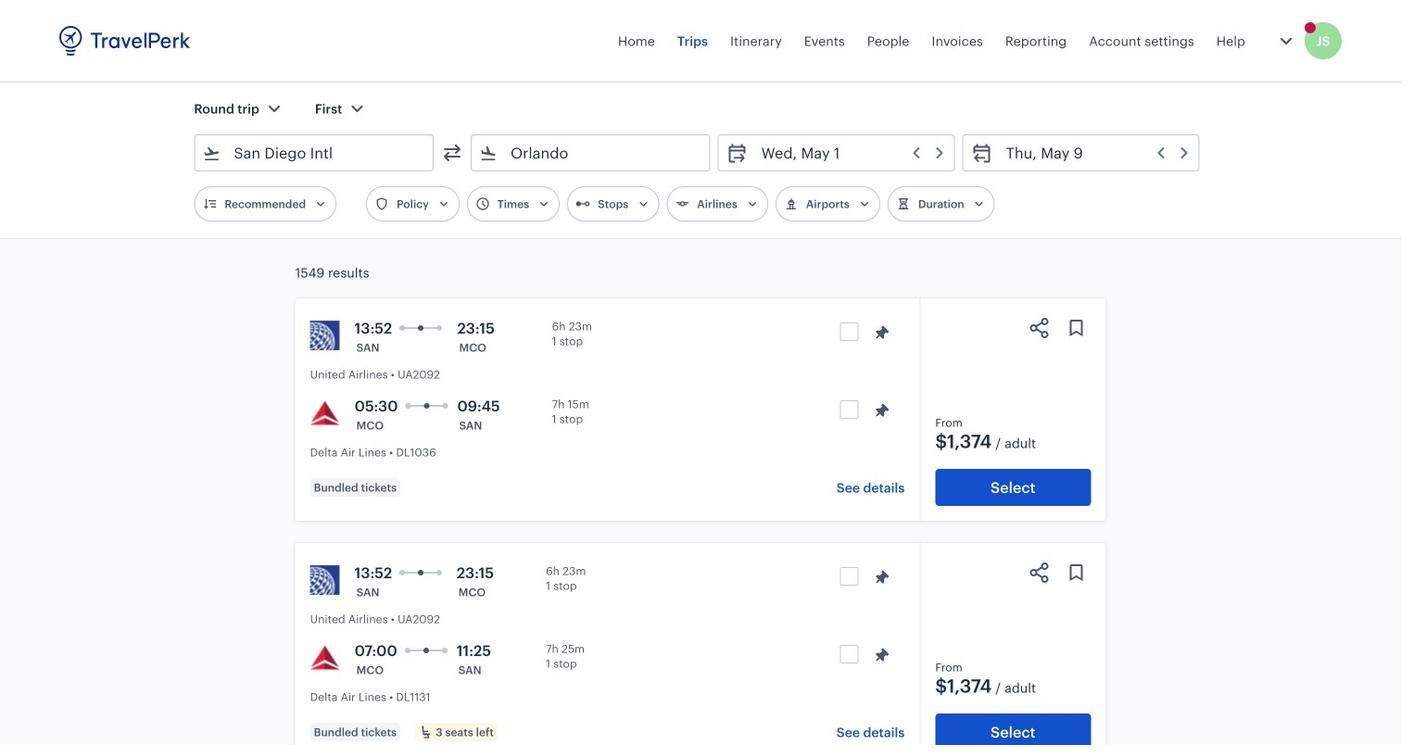 Task type: locate. For each thing, give the bounding box(es) containing it.
1 vertical spatial delta air lines image
[[310, 643, 340, 673]]

0 vertical spatial united airlines image
[[310, 321, 340, 350]]

0 vertical spatial delta air lines image
[[310, 399, 340, 428]]

united airlines image
[[310, 321, 340, 350], [310, 566, 340, 595]]

1 delta air lines image from the top
[[310, 399, 340, 428]]

1 vertical spatial united airlines image
[[310, 566, 340, 595]]

1 united airlines image from the top
[[310, 321, 340, 350]]

2 united airlines image from the top
[[310, 566, 340, 595]]

2 delta air lines image from the top
[[310, 643, 340, 673]]

Return field
[[994, 138, 1192, 168]]

From search field
[[221, 138, 409, 168]]

delta air lines image
[[310, 399, 340, 428], [310, 643, 340, 673]]



Task type: describe. For each thing, give the bounding box(es) containing it.
united airlines image for 1st delta air lines icon
[[310, 321, 340, 350]]

To search field
[[498, 138, 686, 168]]

Depart field
[[749, 138, 947, 168]]

united airlines image for 2nd delta air lines icon from the top of the page
[[310, 566, 340, 595]]



Task type: vqa. For each thing, say whether or not it's contained in the screenshot.
Add first traveler search box
no



